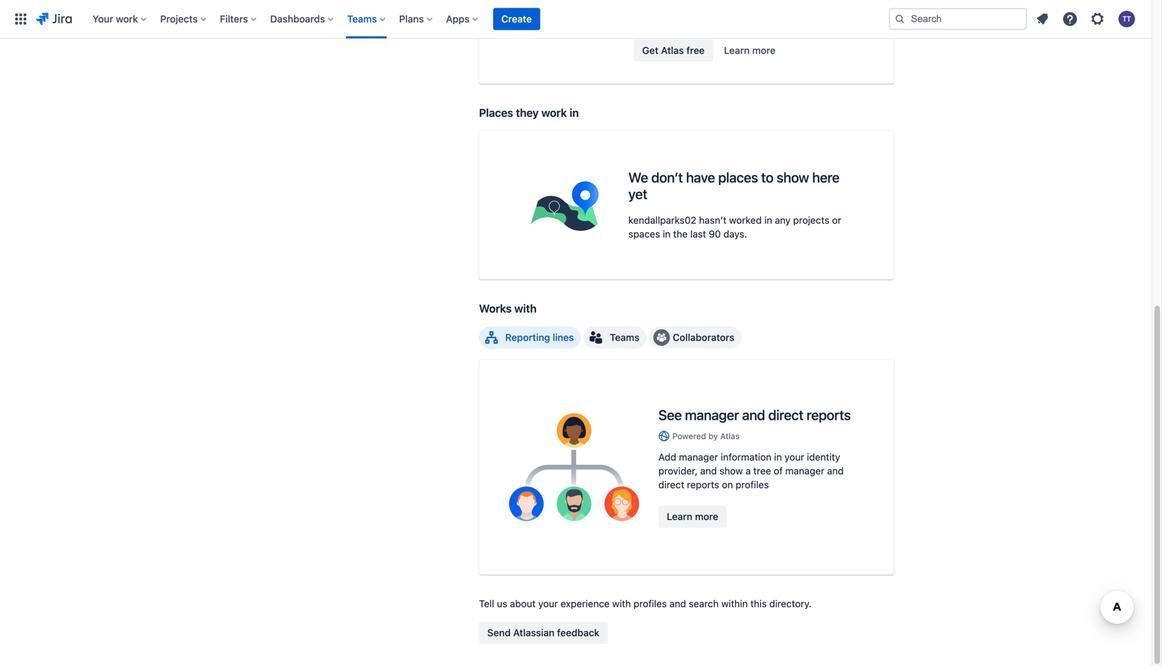Task type: describe. For each thing, give the bounding box(es) containing it.
0 horizontal spatial your
[[539, 598, 558, 610]]

they
[[516, 106, 539, 119]]

teams inside popup button
[[347, 13, 377, 25]]

search image
[[895, 13, 906, 25]]

identity
[[807, 452, 841, 463]]

atlas image
[[659, 431, 670, 442]]

and up powered by atlas "link"
[[743, 407, 766, 423]]

don't
[[652, 169, 683, 185]]

tell
[[479, 598, 494, 610]]

lines
[[553, 332, 574, 343]]

see manager and direct reports
[[659, 407, 851, 423]]

your work
[[93, 13, 138, 25]]

get atlas free button
[[634, 39, 713, 61]]

filters button
[[216, 8, 262, 30]]

kendallparks02 hasn't worked in any projects or spaces in the last 90 days.
[[629, 214, 842, 240]]

collaboratorsicon image
[[656, 332, 668, 343]]

teams button
[[584, 327, 647, 349]]

atlassian
[[513, 627, 555, 639]]

atlas inside powered by atlas "link"
[[721, 431, 740, 441]]

your profile and settings image
[[1119, 11, 1136, 27]]

add manager information in your identity provider, and show a tree of manager and direct reports on profiles
[[659, 452, 844, 491]]

and down identity
[[828, 465, 844, 477]]

learn more for the top learn more button
[[724, 45, 776, 56]]

send
[[488, 627, 511, 639]]

projects button
[[156, 8, 212, 30]]

to
[[762, 169, 774, 185]]

appswitcher icon image
[[12, 11, 29, 27]]

apps
[[446, 13, 470, 25]]

apps button
[[442, 8, 484, 30]]

show inside add manager information in your identity provider, and show a tree of manager and direct reports on profiles
[[720, 465, 743, 477]]

your inside add manager information in your identity provider, and show a tree of manager and direct reports on profiles
[[785, 452, 805, 463]]

help image
[[1062, 11, 1079, 27]]

of
[[774, 465, 783, 477]]

information
[[721, 452, 772, 463]]

Search field
[[889, 8, 1028, 30]]

spaces
[[629, 228, 660, 240]]

teams inside button
[[610, 332, 640, 343]]

direct inside add manager information in your identity provider, and show a tree of manager and direct reports on profiles
[[659, 479, 685, 491]]

your work button
[[88, 8, 152, 30]]

send atlassian feedback
[[488, 627, 600, 639]]

yet
[[629, 186, 648, 202]]

kendallparks02
[[629, 214, 697, 226]]

worked
[[730, 214, 762, 226]]

works
[[479, 302, 512, 315]]

reporting lines
[[506, 332, 574, 343]]

experience
[[561, 598, 610, 610]]

plans button
[[395, 8, 438, 30]]

get atlas free
[[643, 45, 705, 56]]

teams image
[[588, 329, 605, 346]]

this
[[751, 598, 767, 610]]

projects
[[160, 13, 198, 25]]

atlas inside get atlas free button
[[661, 45, 684, 56]]

dashboards
[[270, 13, 325, 25]]

notifications image
[[1035, 11, 1051, 27]]

filters
[[220, 13, 248, 25]]

the
[[674, 228, 688, 240]]

banner containing your work
[[0, 0, 1152, 39]]



Task type: vqa. For each thing, say whether or not it's contained in the screenshot.
"executions"
no



Task type: locate. For each thing, give the bounding box(es) containing it.
2 vertical spatial manager
[[786, 465, 825, 477]]

0 vertical spatial group
[[634, 39, 784, 61]]

reports
[[807, 407, 851, 423], [687, 479, 720, 491]]

1 vertical spatial more
[[695, 511, 719, 522]]

with up reporting
[[515, 302, 537, 315]]

powered by atlas
[[673, 431, 740, 441]]

1 vertical spatial reports
[[687, 479, 720, 491]]

learn more down provider,
[[667, 511, 719, 522]]

see
[[659, 407, 682, 423]]

1 horizontal spatial work
[[542, 106, 567, 119]]

create button
[[493, 8, 540, 30]]

send atlassian feedback button
[[479, 622, 608, 644]]

learn more inside 'group'
[[724, 45, 776, 56]]

show right to
[[777, 169, 810, 185]]

add
[[659, 452, 677, 463]]

us
[[497, 598, 508, 610]]

in inside add manager information in your identity provider, and show a tree of manager and direct reports on profiles
[[774, 452, 782, 463]]

and
[[743, 407, 766, 423], [701, 465, 717, 477], [828, 465, 844, 477], [670, 598, 686, 610]]

0 horizontal spatial learn
[[667, 511, 693, 522]]

your left identity
[[785, 452, 805, 463]]

places they work in
[[479, 106, 579, 119]]

here
[[813, 169, 840, 185]]

1 vertical spatial with
[[613, 598, 631, 610]]

teams left plans
[[347, 13, 377, 25]]

0 vertical spatial manager
[[685, 407, 739, 423]]

0 vertical spatial learn more button
[[716, 39, 784, 61]]

your
[[93, 13, 113, 25]]

show up on
[[720, 465, 743, 477]]

tree
[[754, 465, 771, 477]]

1 vertical spatial work
[[542, 106, 567, 119]]

0 horizontal spatial with
[[515, 302, 537, 315]]

last
[[691, 228, 707, 240]]

profiles down a
[[736, 479, 769, 491]]

1 vertical spatial learn more
[[667, 511, 719, 522]]

feedback
[[557, 627, 600, 639]]

in left the
[[663, 228, 671, 240]]

0 vertical spatial your
[[785, 452, 805, 463]]

or
[[833, 214, 842, 226]]

0 horizontal spatial show
[[720, 465, 743, 477]]

1 horizontal spatial profiles
[[736, 479, 769, 491]]

work
[[116, 13, 138, 25], [542, 106, 567, 119]]

1 horizontal spatial more
[[753, 45, 776, 56]]

dashboards button
[[266, 8, 339, 30]]

1 vertical spatial atlas
[[721, 431, 740, 441]]

have
[[686, 169, 715, 185]]

profiles inside add manager information in your identity provider, and show a tree of manager and direct reports on profiles
[[736, 479, 769, 491]]

free
[[687, 45, 705, 56]]

profiles left search
[[634, 598, 667, 610]]

1 horizontal spatial direct
[[769, 407, 804, 423]]

0 horizontal spatial learn more
[[667, 511, 719, 522]]

your right about
[[539, 598, 558, 610]]

works with
[[479, 302, 537, 315]]

teams right "teams" image
[[610, 332, 640, 343]]

create
[[502, 13, 532, 25]]

1 vertical spatial direct
[[659, 479, 685, 491]]

1 vertical spatial learn more button
[[659, 506, 727, 528]]

0 horizontal spatial profiles
[[634, 598, 667, 610]]

manager
[[685, 407, 739, 423], [679, 452, 718, 463], [786, 465, 825, 477]]

atlas
[[661, 45, 684, 56], [721, 431, 740, 441]]

places
[[479, 106, 513, 119]]

learn more button down on
[[659, 506, 727, 528]]

work right your
[[116, 13, 138, 25]]

manager down identity
[[786, 465, 825, 477]]

with
[[515, 302, 537, 315], [613, 598, 631, 610]]

1 horizontal spatial your
[[785, 452, 805, 463]]

primary element
[[8, 0, 878, 38]]

direct
[[769, 407, 804, 423], [659, 479, 685, 491]]

teams button
[[343, 8, 391, 30]]

more right free at the right top of page
[[753, 45, 776, 56]]

any
[[775, 214, 791, 226]]

teams
[[347, 13, 377, 25], [610, 332, 640, 343]]

in for work
[[570, 106, 579, 119]]

90
[[709, 228, 721, 240]]

0 horizontal spatial teams
[[347, 13, 377, 25]]

atlas right by
[[721, 431, 740, 441]]

1 horizontal spatial with
[[613, 598, 631, 610]]

0 horizontal spatial more
[[695, 511, 719, 522]]

powered
[[673, 431, 706, 441]]

0 horizontal spatial reports
[[687, 479, 720, 491]]

0 horizontal spatial atlas
[[661, 45, 684, 56]]

1 horizontal spatial teams
[[610, 332, 640, 343]]

0 vertical spatial direct
[[769, 407, 804, 423]]

collaborators button
[[650, 327, 742, 349]]

search
[[689, 598, 719, 610]]

learn more right free at the right top of page
[[724, 45, 776, 56]]

1 vertical spatial group
[[479, 327, 742, 349]]

1 horizontal spatial atlas
[[721, 431, 740, 441]]

0 vertical spatial more
[[753, 45, 776, 56]]

1 vertical spatial show
[[720, 465, 743, 477]]

atlas right "get"
[[661, 45, 684, 56]]

powered by atlas link
[[659, 430, 866, 442]]

1 vertical spatial your
[[539, 598, 558, 610]]

manager for see
[[685, 407, 739, 423]]

get
[[643, 45, 659, 56]]

0 horizontal spatial direct
[[659, 479, 685, 491]]

0 horizontal spatial work
[[116, 13, 138, 25]]

directory.
[[770, 598, 812, 610]]

reports inside add manager information in your identity provider, and show a tree of manager and direct reports on profiles
[[687, 479, 720, 491]]

your
[[785, 452, 805, 463], [539, 598, 558, 610]]

we
[[629, 169, 648, 185]]

more down provider,
[[695, 511, 719, 522]]

within
[[722, 598, 748, 610]]

1 vertical spatial profiles
[[634, 598, 667, 610]]

with right experience
[[613, 598, 631, 610]]

and right provider,
[[701, 465, 717, 477]]

tell us about your experience with profiles and search within this directory.
[[479, 598, 812, 610]]

in up the of
[[774, 452, 782, 463]]

in
[[570, 106, 579, 119], [765, 214, 773, 226], [663, 228, 671, 240], [774, 452, 782, 463]]

learn more button right free at the right top of page
[[716, 39, 784, 61]]

1 horizontal spatial show
[[777, 169, 810, 185]]

a
[[746, 465, 751, 477]]

we don't have places to show here yet
[[629, 169, 840, 202]]

0 vertical spatial teams
[[347, 13, 377, 25]]

1 horizontal spatial reports
[[807, 407, 851, 423]]

more
[[753, 45, 776, 56], [695, 511, 719, 522]]

1 horizontal spatial learn more
[[724, 45, 776, 56]]

settings image
[[1090, 11, 1107, 27]]

profiles
[[736, 479, 769, 491], [634, 598, 667, 610]]

manager up by
[[685, 407, 739, 423]]

0 vertical spatial profiles
[[736, 479, 769, 491]]

on
[[722, 479, 733, 491]]

in for information
[[774, 452, 782, 463]]

reports left on
[[687, 479, 720, 491]]

1 vertical spatial manager
[[679, 452, 718, 463]]

show
[[777, 169, 810, 185], [720, 465, 743, 477]]

in left any
[[765, 214, 773, 226]]

and left search
[[670, 598, 686, 610]]

in right they
[[570, 106, 579, 119]]

group containing reporting lines
[[479, 327, 742, 349]]

0 vertical spatial show
[[777, 169, 810, 185]]

plans
[[399, 13, 424, 25]]

learn more for the bottom learn more button
[[667, 511, 719, 522]]

work right they
[[542, 106, 567, 119]]

work inside "your work" dropdown button
[[116, 13, 138, 25]]

manager down powered by atlas at right bottom
[[679, 452, 718, 463]]

banner
[[0, 0, 1152, 39]]

0 vertical spatial learn more
[[724, 45, 776, 56]]

0 vertical spatial atlas
[[661, 45, 684, 56]]

reports up identity
[[807, 407, 851, 423]]

learn more button
[[716, 39, 784, 61], [659, 506, 727, 528]]

learn more
[[724, 45, 776, 56], [667, 511, 719, 522]]

collaborators
[[673, 332, 735, 343]]

projects
[[794, 214, 830, 226]]

0 vertical spatial with
[[515, 302, 537, 315]]

learn right free at the right top of page
[[724, 45, 750, 56]]

direct down provider,
[[659, 479, 685, 491]]

0 vertical spatial reports
[[807, 407, 851, 423]]

0 vertical spatial work
[[116, 13, 138, 25]]

learn
[[724, 45, 750, 56], [667, 511, 693, 522]]

hasn't
[[699, 214, 727, 226]]

learn down provider,
[[667, 511, 693, 522]]

places
[[719, 169, 758, 185]]

provider,
[[659, 465, 698, 477]]

in for worked
[[765, 214, 773, 226]]

manager for add
[[679, 452, 718, 463]]

0 vertical spatial learn
[[724, 45, 750, 56]]

group containing get atlas free
[[634, 39, 784, 61]]

reporting lines button
[[479, 327, 581, 349]]

about
[[510, 598, 536, 610]]

1 vertical spatial learn
[[667, 511, 693, 522]]

show inside we don't have places to show here yet
[[777, 169, 810, 185]]

by
[[709, 431, 718, 441]]

reporting
[[506, 332, 550, 343]]

jira image
[[36, 11, 72, 27], [36, 11, 72, 27]]

1 horizontal spatial learn
[[724, 45, 750, 56]]

direct up powered by atlas "link"
[[769, 407, 804, 423]]

group
[[634, 39, 784, 61], [479, 327, 742, 349]]

1 vertical spatial teams
[[610, 332, 640, 343]]

days.
[[724, 228, 747, 240]]



